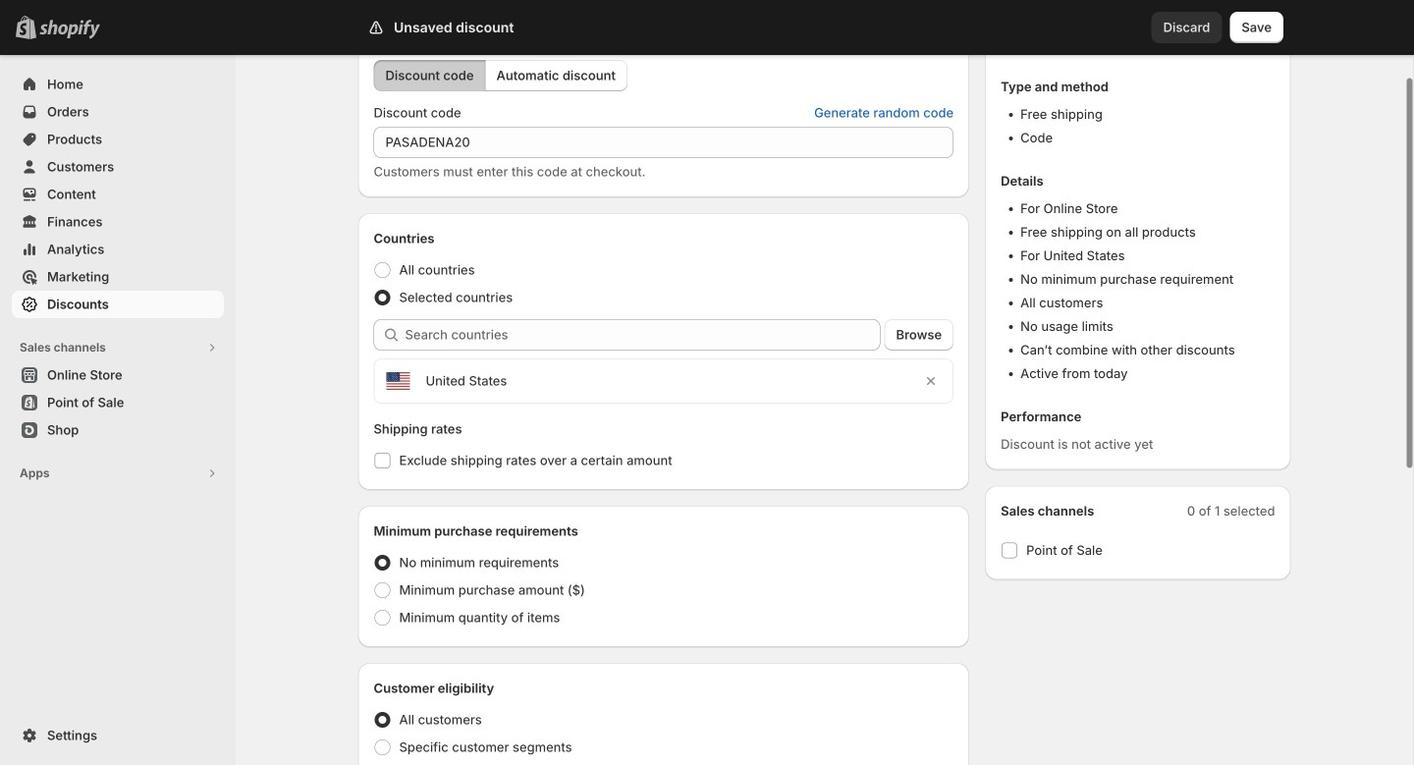 Task type: locate. For each thing, give the bounding box(es) containing it.
Search countries text field
[[405, 319, 881, 351]]

None text field
[[374, 127, 954, 158]]

shopify image
[[39, 19, 100, 39]]



Task type: vqa. For each thing, say whether or not it's contained in the screenshot.
Shopify image at the top of page
yes



